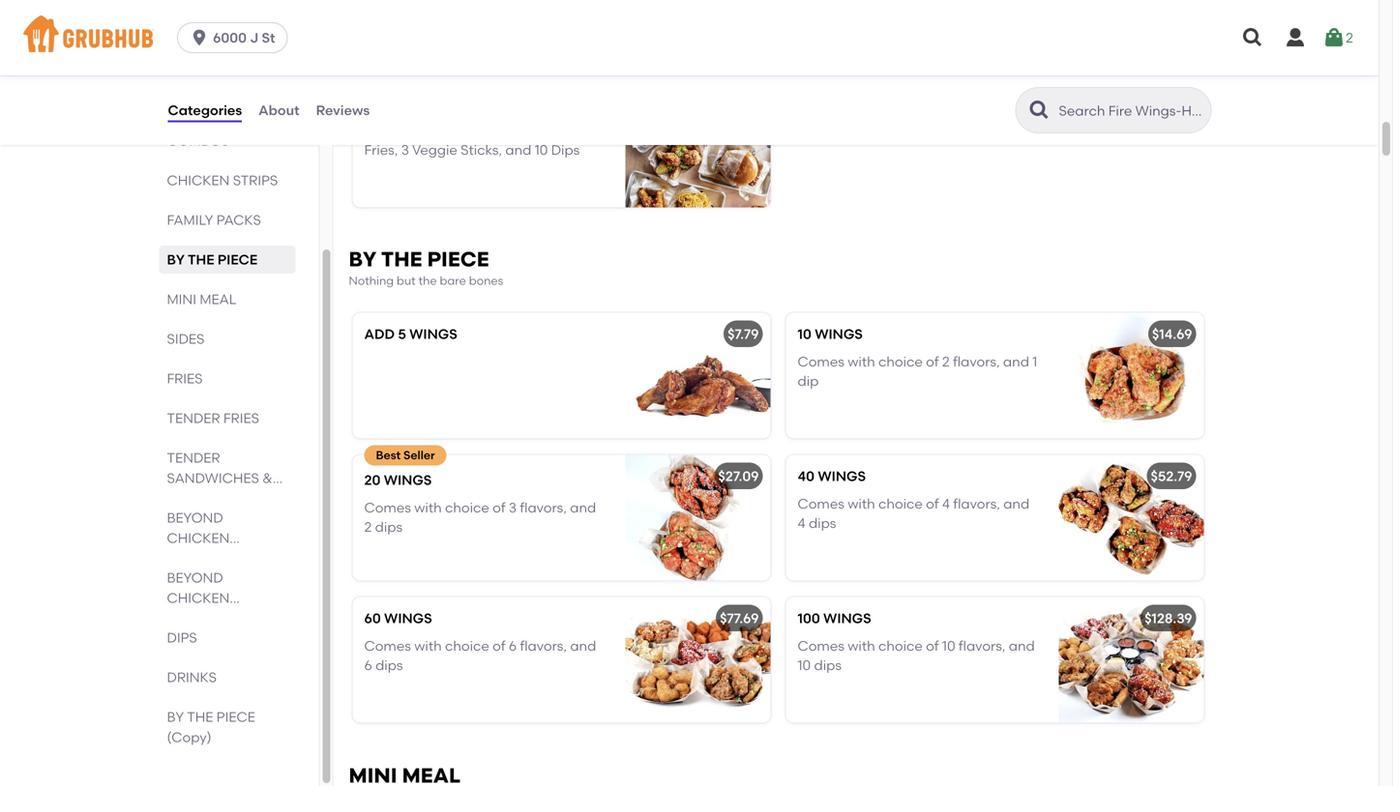 Task type: vqa. For each thing, say whether or not it's contained in the screenshot.
Feta
no



Task type: locate. For each thing, give the bounding box(es) containing it.
svg image inside 2 button
[[1323, 26, 1346, 49]]

flavors, inside comes with choice of 2 flavors, and 1 dip
[[953, 354, 1000, 370]]

2
[[1346, 29, 1354, 46], [943, 354, 950, 370], [364, 519, 372, 536]]

2 inside comes with choice of 2 flavors, and 1 dip
[[943, 354, 950, 370]]

$128.39
[[1145, 611, 1193, 627]]

the inside by the piece (copy)
[[187, 709, 213, 726]]

comes for comes with choice of 6 flavors, and 6 dips
[[364, 638, 411, 655]]

beyond down tenders
[[167, 570, 223, 587]]

0 horizontal spatial 3
[[401, 142, 409, 158]]

comes with 3 large sides, seasoned fries, 3 veggie sticks, and 10 dips
[[364, 122, 604, 158]]

dips down 20 wings
[[375, 519, 403, 536]]

the up (copy)
[[187, 709, 213, 726]]

6000 j st button
[[177, 22, 296, 53]]

dips inside comes with choice of 3 flavors, and 2 dips
[[375, 519, 403, 536]]

with inside "comes with choice of 10 flavors, and 10 dips"
[[848, 638, 876, 655]]

with for 100 wings
[[848, 638, 876, 655]]

20
[[364, 472, 381, 489]]

0 vertical spatial chicken
[[167, 172, 230, 189]]

1 horizontal spatial fries
[[223, 410, 259, 427]]

the up but
[[381, 247, 422, 272]]

1 tender from the top
[[167, 410, 220, 427]]

add 5 wings image
[[626, 313, 771, 439]]

the inside by the piece nothing but the bare bones
[[381, 247, 422, 272]]

of inside comes with choice of 2 flavors, and 1 dip
[[926, 354, 939, 370]]

the
[[381, 247, 422, 272], [188, 252, 214, 268], [187, 709, 213, 726]]

$14.69
[[1153, 326, 1193, 343]]

wings right 40
[[818, 469, 866, 485]]

40 wings
[[798, 469, 866, 485]]

1 vertical spatial chicken
[[167, 530, 230, 547]]

Search Fire Wings-Howe Ave search field
[[1057, 102, 1205, 120]]

choice inside "comes with choice of 10 flavors, and 10 dips"
[[879, 638, 923, 655]]

comes down 60 wings
[[364, 638, 411, 655]]

10 inside comes with 3 large sides, seasoned fries, 3 veggie sticks, and 10 dips
[[535, 142, 548, 158]]

with down 100 wings at the bottom of page
[[848, 638, 876, 655]]

wings down best seller
[[384, 472, 432, 489]]

st
[[262, 30, 275, 46]]

wings right 60
[[384, 611, 432, 627]]

1 horizontal spatial 3
[[445, 122, 453, 138]]

0 vertical spatial 6
[[509, 638, 517, 655]]

5
[[398, 326, 406, 343]]

comes up the fries, at the left top of the page
[[364, 122, 411, 138]]

flavors, inside comes with choice of 3 flavors, and 2 dips
[[520, 500, 567, 516]]

svg image inside 6000 j st button
[[190, 28, 209, 47]]

j
[[250, 30, 259, 46]]

1 horizontal spatial 6
[[509, 638, 517, 655]]

wings up dip
[[815, 326, 863, 343]]

dips inside "comes with choice of 10 flavors, and 10 dips"
[[814, 658, 842, 674]]

1 horizontal spatial 2
[[943, 354, 950, 370]]

100 for 100 pack
[[364, 95, 387, 111]]

with inside comes with choice of 3 flavors, and 2 dips
[[414, 500, 442, 516]]

4
[[943, 496, 950, 512], [798, 516, 806, 532]]

of
[[926, 354, 939, 370], [926, 496, 939, 512], [493, 500, 506, 516], [493, 638, 506, 655], [926, 638, 939, 655]]

1 svg image from the left
[[1242, 26, 1265, 49]]

10
[[535, 142, 548, 158], [798, 326, 812, 343], [943, 638, 956, 655], [798, 658, 811, 674]]

piece for by the piece nothing but the bare bones
[[427, 247, 489, 272]]

wings
[[410, 326, 458, 343], [815, 326, 863, 343], [818, 469, 866, 485], [384, 472, 432, 489], [384, 611, 432, 627], [824, 611, 872, 627]]

by inside by the piece (copy)
[[167, 709, 184, 726]]

comes inside comes with choice of 2 flavors, and 1 dip
[[798, 354, 845, 370]]

comes up dip
[[798, 354, 845, 370]]

comes down 20 wings
[[364, 500, 411, 516]]

1 horizontal spatial 100
[[798, 611, 820, 627]]

choice inside comes with choice of 4 flavors, and 4 dips
[[879, 496, 923, 512]]

1
[[1033, 354, 1038, 370]]

3
[[445, 122, 453, 138], [401, 142, 409, 158], [509, 500, 517, 516]]

sticks,
[[461, 142, 502, 158]]

and inside comes with choice of 3 flavors, and 2 dips
[[570, 500, 596, 516]]

2 horizontal spatial 3
[[509, 500, 517, 516]]

piece
[[427, 247, 489, 272], [218, 252, 258, 268], [217, 709, 255, 726]]

2 vertical spatial 2
[[364, 519, 372, 536]]

comes inside comes with choice of 3 flavors, and 2 dips
[[364, 500, 411, 516]]

2 tender from the top
[[167, 450, 220, 467]]

and inside "comes with choice of 10 flavors, and 10 dips"
[[1009, 638, 1035, 655]]

comes inside comes with choice of 6 flavors, and 6 dips
[[364, 638, 411, 655]]

of inside comes with choice of 3 flavors, and 2 dips
[[493, 500, 506, 516]]

0 vertical spatial 2
[[1346, 29, 1354, 46]]

dip
[[798, 373, 819, 390]]

and inside comes with choice of 2 flavors, and 1 dip
[[1004, 354, 1030, 370]]

2 combos from the top
[[167, 491, 229, 507]]

by the piece nothing but the bare bones
[[349, 247, 504, 288]]

10 wings image
[[1059, 313, 1205, 439]]

0 vertical spatial combos
[[167, 133, 229, 149]]

sides
[[167, 331, 205, 347]]

tenders
[[167, 551, 228, 567]]

of for 10
[[926, 638, 939, 655]]

2 vertical spatial chicken
[[167, 590, 230, 607]]

2 inside button
[[1346, 29, 1354, 46]]

0 horizontal spatial 6
[[364, 658, 372, 674]]

dips down 60 wings
[[376, 658, 403, 674]]

of inside "comes with choice of 10 flavors, and 10 dips"
[[926, 638, 939, 655]]

60
[[364, 611, 381, 627]]

10 wings
[[798, 326, 863, 343]]

by inside by the piece nothing but the bare bones
[[349, 247, 377, 272]]

piece up bare
[[427, 247, 489, 272]]

1 vertical spatial 100
[[798, 611, 820, 627]]

100
[[364, 95, 387, 111], [798, 611, 820, 627]]

by
[[349, 247, 377, 272], [167, 252, 185, 268], [167, 709, 184, 726]]

the up "mini meal"
[[188, 252, 214, 268]]

with inside comes with choice of 4 flavors, and 4 dips
[[848, 496, 876, 512]]

chicken
[[167, 172, 230, 189], [167, 530, 230, 547], [167, 590, 230, 607]]

comes inside comes with 3 large sides, seasoned fries, 3 veggie sticks, and 10 dips
[[364, 122, 411, 138]]

and for comes with choice of 3 flavors, and 2 dips
[[570, 500, 596, 516]]

100 wings image
[[1059, 598, 1205, 724]]

dips
[[809, 516, 837, 532], [375, 519, 403, 536], [376, 658, 403, 674], [814, 658, 842, 674]]

piece for by the piece (copy)
[[217, 709, 255, 726]]

0 horizontal spatial svg image
[[1242, 26, 1265, 49]]

with up veggie
[[414, 122, 442, 138]]

wings for comes with choice of 10 flavors, and 10 dips
[[824, 611, 872, 627]]

100 left pack
[[364, 95, 387, 111]]

dips down 40 wings
[[809, 516, 837, 532]]

tender down sides
[[167, 410, 220, 427]]

0 vertical spatial tender
[[167, 410, 220, 427]]

&
[[262, 470, 273, 487]]

chicken up tenders
[[167, 530, 230, 547]]

2 button
[[1323, 20, 1354, 55]]

2 vertical spatial 3
[[509, 500, 517, 516]]

1 horizontal spatial 4
[[943, 496, 950, 512]]

flavors, inside "comes with choice of 10 flavors, and 10 dips"
[[959, 638, 1006, 655]]

and
[[506, 142, 532, 158], [1004, 354, 1030, 370], [1004, 496, 1030, 512], [570, 500, 596, 516], [570, 638, 596, 655], [1009, 638, 1035, 655]]

piece inside by the piece nothing but the bare bones
[[427, 247, 489, 272]]

40
[[798, 469, 815, 485]]

the for by the piece nothing but the bare bones
[[381, 247, 422, 272]]

combos down categories
[[167, 133, 229, 149]]

wings for comes with choice of 2 flavors, and 1 dip
[[815, 326, 863, 343]]

categories
[[168, 102, 242, 118]]

by the piece
[[167, 252, 258, 268]]

1 vertical spatial 3
[[401, 142, 409, 158]]

with down 20 wings
[[414, 500, 442, 516]]

with down the 10 wings
[[848, 354, 876, 370]]

choice inside comes with choice of 6 flavors, and 6 dips
[[445, 638, 490, 655]]

combos up tenders
[[167, 491, 229, 507]]

but
[[397, 274, 416, 288]]

tender
[[167, 410, 220, 427], [167, 450, 220, 467]]

drinks
[[167, 670, 217, 686]]

0 horizontal spatial 2
[[364, 519, 372, 536]]

flavors, for 6
[[520, 638, 567, 655]]

1 vertical spatial fries
[[223, 410, 259, 427]]

flavors, inside comes with choice of 4 flavors, and 4 dips
[[954, 496, 1001, 512]]

comes with choice of 10 flavors, and 10 dips
[[798, 638, 1035, 674]]

with for 20 wings
[[414, 500, 442, 516]]

comes
[[364, 122, 411, 138], [798, 354, 845, 370], [798, 496, 845, 512], [364, 500, 411, 516], [364, 638, 411, 655], [798, 638, 845, 655]]

with inside comes with choice of 2 flavors, and 1 dip
[[848, 354, 876, 370]]

1 vertical spatial sandwiches
[[167, 611, 259, 627]]

comes for comes with choice of 4 flavors, and 4 dips
[[798, 496, 845, 512]]

piece down packs
[[218, 252, 258, 268]]

sandwiches left &
[[167, 470, 259, 487]]

sandwiches up dips
[[167, 611, 259, 627]]

dips inside comes with choice of 6 flavors, and 6 dips
[[376, 658, 403, 674]]

3 inside comes with choice of 3 flavors, and 2 dips
[[509, 500, 517, 516]]

choice inside comes with choice of 2 flavors, and 1 dip
[[879, 354, 923, 370]]

family
[[167, 212, 213, 228]]

with inside comes with 3 large sides, seasoned fries, 3 veggie sticks, and 10 dips
[[414, 122, 442, 138]]

comes down 100 wings at the bottom of page
[[798, 638, 845, 655]]

by the piece (copy)
[[167, 709, 255, 746]]

of inside comes with choice of 4 flavors, and 4 dips
[[926, 496, 939, 512]]

choice for 60 wings
[[445, 638, 490, 655]]

reviews
[[316, 102, 370, 118]]

2 horizontal spatial 2
[[1346, 29, 1354, 46]]

of inside comes with choice of 6 flavors, and 6 dips
[[493, 638, 506, 655]]

dips inside comes with choice of 4 flavors, and 4 dips
[[809, 516, 837, 532]]

wings for comes with choice of 6 flavors, and 6 dips
[[384, 611, 432, 627]]

beyond up tenders
[[167, 510, 223, 527]]

0 vertical spatial fries
[[167, 371, 203, 387]]

100 pack image
[[626, 82, 771, 207]]

tender inside tender sandwiches & combos beyond chicken tenders beyond chicken sandwiches dips
[[167, 450, 220, 467]]

0 vertical spatial 100
[[364, 95, 387, 111]]

flavors,
[[953, 354, 1000, 370], [954, 496, 1001, 512], [520, 500, 567, 516], [520, 638, 567, 655], [959, 638, 1006, 655]]

tender for tender sandwiches & combos beyond chicken tenders beyond chicken sandwiches dips
[[167, 450, 220, 467]]

1 horizontal spatial svg image
[[1284, 26, 1308, 49]]

flavors, for 4
[[954, 496, 1001, 512]]

1 vertical spatial 2
[[943, 354, 950, 370]]

and inside comes with choice of 4 flavors, and 4 dips
[[1004, 496, 1030, 512]]

svg image
[[1323, 26, 1346, 49], [190, 28, 209, 47]]

sandwiches
[[167, 470, 259, 487], [167, 611, 259, 627]]

dips down 100 wings at the bottom of page
[[814, 658, 842, 674]]

0 horizontal spatial svg image
[[190, 28, 209, 47]]

comes inside "comes with choice of 10 flavors, and 10 dips"
[[798, 638, 845, 655]]

choice
[[879, 354, 923, 370], [879, 496, 923, 512], [445, 500, 490, 516], [445, 638, 490, 655], [879, 638, 923, 655]]

1 sandwiches from the top
[[167, 470, 259, 487]]

0 vertical spatial 4
[[943, 496, 950, 512]]

dips
[[167, 630, 197, 647]]

by up mini
[[167, 252, 185, 268]]

6
[[509, 638, 517, 655], [364, 658, 372, 674]]

comes with choice of 3 flavors, and 2 dips
[[364, 500, 596, 536]]

0 horizontal spatial 100
[[364, 95, 387, 111]]

0 vertical spatial sandwiches
[[167, 470, 259, 487]]

by for by the piece nothing but the bare bones
[[349, 247, 377, 272]]

combos
[[167, 133, 229, 149], [167, 491, 229, 507]]

with inside comes with choice of 6 flavors, and 6 dips
[[414, 638, 442, 655]]

and for comes with choice of 10 flavors, and 10 dips
[[1009, 638, 1035, 655]]

tender fries
[[167, 410, 259, 427]]

svg image
[[1242, 26, 1265, 49], [1284, 26, 1308, 49]]

comes with choice of 4 flavors, and 4 dips
[[798, 496, 1030, 532]]

comes down 40 wings
[[798, 496, 845, 512]]

chicken up family
[[167, 172, 230, 189]]

beyond
[[167, 510, 223, 527], [167, 570, 223, 587]]

0 horizontal spatial 4
[[798, 516, 806, 532]]

by up the nothing
[[349, 247, 377, 272]]

svg image for 6000 j st
[[190, 28, 209, 47]]

flavors, inside comes with choice of 6 flavors, and 6 dips
[[520, 638, 567, 655]]

1 vertical spatial 4
[[798, 516, 806, 532]]

6000 j st
[[213, 30, 275, 46]]

choice inside comes with choice of 3 flavors, and 2 dips
[[445, 500, 490, 516]]

1 vertical spatial combos
[[167, 491, 229, 507]]

piece inside by the piece (copy)
[[217, 709, 255, 726]]

choice for 100 wings
[[879, 638, 923, 655]]

chicken down tenders
[[167, 590, 230, 607]]

piece down drinks
[[217, 709, 255, 726]]

1 chicken from the top
[[167, 172, 230, 189]]

wings for comes with choice of 4 flavors, and 4 dips
[[818, 469, 866, 485]]

by up (copy)
[[167, 709, 184, 726]]

1 horizontal spatial svg image
[[1323, 26, 1346, 49]]

comes with choice of 6 flavors, and 6 dips
[[364, 638, 596, 674]]

1 beyond from the top
[[167, 510, 223, 527]]

flavors, for 10
[[959, 638, 1006, 655]]

100 right $77.69
[[798, 611, 820, 627]]

best
[[376, 449, 401, 463]]

60 wings image
[[626, 598, 771, 724]]

and inside comes with choice of 6 flavors, and 6 dips
[[570, 638, 596, 655]]

1 vertical spatial tender
[[167, 450, 220, 467]]

2 svg image from the left
[[1284, 26, 1308, 49]]

nothing
[[349, 274, 394, 288]]

wings up "comes with choice of 10 flavors, and 10 dips" at the bottom of the page
[[824, 611, 872, 627]]

tender down tender fries in the bottom left of the page
[[167, 450, 220, 467]]

0 vertical spatial beyond
[[167, 510, 223, 527]]

comes inside comes with choice of 4 flavors, and 4 dips
[[798, 496, 845, 512]]

1 vertical spatial 6
[[364, 658, 372, 674]]

choice for 40 wings
[[879, 496, 923, 512]]

2 inside comes with choice of 3 flavors, and 2 dips
[[364, 519, 372, 536]]

fries
[[167, 371, 203, 387], [223, 410, 259, 427]]

with down 40 wings
[[848, 496, 876, 512]]

comes for comes with choice of 10 flavors, and 10 dips
[[798, 638, 845, 655]]

1 vertical spatial beyond
[[167, 570, 223, 587]]

0 vertical spatial 3
[[445, 122, 453, 138]]

svg image for 2
[[1323, 26, 1346, 49]]

with down 60 wings
[[414, 638, 442, 655]]

choice for 20 wings
[[445, 500, 490, 516]]

best seller
[[376, 449, 435, 463]]

with
[[414, 122, 442, 138], [848, 354, 876, 370], [848, 496, 876, 512], [414, 500, 442, 516], [414, 638, 442, 655], [848, 638, 876, 655]]



Task type: describe. For each thing, give the bounding box(es) containing it.
tender sandwiches & combos beyond chicken tenders beyond chicken sandwiches dips
[[167, 450, 273, 647]]

combos inside tender sandwiches & combos beyond chicken tenders beyond chicken sandwiches dips
[[167, 491, 229, 507]]

3 chicken from the top
[[167, 590, 230, 607]]

and for comes with choice of 2 flavors, and 1 dip
[[1004, 354, 1030, 370]]

mini
[[167, 291, 196, 308]]

by for by the piece
[[167, 252, 185, 268]]

bare
[[440, 274, 466, 288]]

add
[[364, 326, 395, 343]]

comes for comes with choice of 3 flavors, and 2 dips
[[364, 500, 411, 516]]

and inside comes with 3 large sides, seasoned fries, 3 veggie sticks, and 10 dips
[[506, 142, 532, 158]]

20 wings image
[[626, 456, 771, 581]]

piece for by the piece
[[218, 252, 258, 268]]

dips for 4
[[809, 516, 837, 532]]

100 wings
[[798, 611, 872, 627]]

the
[[419, 274, 437, 288]]

with for 100 pack
[[414, 122, 442, 138]]

with for 60 wings
[[414, 638, 442, 655]]

2 chicken from the top
[[167, 530, 230, 547]]

dips
[[551, 142, 580, 158]]

fries,
[[364, 142, 398, 158]]

about
[[259, 102, 300, 118]]

$77.69
[[720, 611, 759, 627]]

categories button
[[167, 75, 243, 145]]

$7.79
[[728, 326, 759, 343]]

comes for comes with choice of 2 flavors, and 1 dip
[[798, 354, 845, 370]]

0 horizontal spatial fries
[[167, 371, 203, 387]]

40 wings image
[[1059, 456, 1205, 581]]

by for by the piece (copy)
[[167, 709, 184, 726]]

large
[[456, 122, 494, 138]]

veggie
[[412, 142, 458, 158]]

about button
[[258, 75, 301, 145]]

main navigation navigation
[[0, 0, 1379, 75]]

strips
[[233, 172, 278, 189]]

6000
[[213, 30, 247, 46]]

$52.79
[[1151, 469, 1193, 485]]

of for 4
[[926, 496, 939, 512]]

20 wings
[[364, 472, 432, 489]]

the for by the piece (copy)
[[187, 709, 213, 726]]

packs
[[217, 212, 261, 228]]

search icon image
[[1028, 99, 1052, 122]]

comes for comes with 3 large sides, seasoned fries, 3 veggie sticks, and 10 dips
[[364, 122, 411, 138]]

and for comes with choice of 6 flavors, and 6 dips
[[570, 638, 596, 655]]

100 for 100 wings
[[798, 611, 820, 627]]

with for 10 wings
[[848, 354, 876, 370]]

$27.09
[[719, 469, 759, 485]]

chicken strips
[[167, 172, 278, 189]]

bones
[[469, 274, 504, 288]]

of for 2
[[926, 354, 939, 370]]

of for 3
[[493, 500, 506, 516]]

mini meal
[[167, 291, 237, 308]]

comes with choice of 2 flavors, and 1 dip
[[798, 354, 1038, 390]]

wings right 5
[[410, 326, 458, 343]]

2 sandwiches from the top
[[167, 611, 259, 627]]

family packs
[[167, 212, 261, 228]]

and for comes with choice of 4 flavors, and 4 dips
[[1004, 496, 1030, 512]]

1 combos from the top
[[167, 133, 229, 149]]

with for 40 wings
[[848, 496, 876, 512]]

seller
[[404, 449, 435, 463]]

of for 6
[[493, 638, 506, 655]]

flavors, for 3
[[520, 500, 567, 516]]

2 beyond from the top
[[167, 570, 223, 587]]

dips for 2
[[375, 519, 403, 536]]

choice for 10 wings
[[879, 354, 923, 370]]

sides,
[[498, 122, 536, 138]]

seasoned
[[539, 122, 604, 138]]

meal
[[200, 291, 237, 308]]

the for by the piece
[[188, 252, 214, 268]]

dips for 6
[[376, 658, 403, 674]]

100 pack
[[364, 95, 428, 111]]

reviews button
[[315, 75, 371, 145]]

add 5 wings
[[364, 326, 458, 343]]

60 wings
[[364, 611, 432, 627]]

tender for tender fries
[[167, 410, 220, 427]]

wings for comes with choice of 3 flavors, and 2 dips
[[384, 472, 432, 489]]

dips for 10
[[814, 658, 842, 674]]

pack
[[390, 95, 428, 111]]

(copy)
[[167, 730, 212, 746]]

flavors, for 2
[[953, 354, 1000, 370]]



